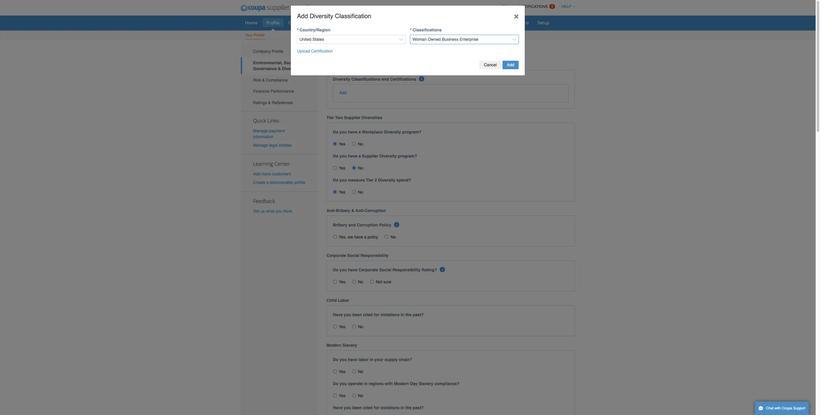 Task type: locate. For each thing, give the bounding box(es) containing it.
setup link
[[534, 18, 554, 27]]

corporate up not
[[359, 268, 378, 272]]

1 vertical spatial slavery
[[419, 382, 434, 386]]

profile for company profile
[[272, 49, 284, 54]]

additional information image
[[440, 267, 445, 272]]

us
[[261, 209, 265, 214]]

1 vertical spatial past?
[[413, 406, 424, 410]]

0 vertical spatial responsibility
[[361, 253, 389, 258]]

1 vertical spatial modern
[[394, 382, 409, 386]]

0 horizontal spatial social,
[[284, 60, 297, 65]]

2 do from the top
[[333, 154, 339, 159]]

1 vertical spatial cited
[[363, 406, 373, 410]]

create
[[253, 180, 266, 185]]

environmental, social, governance & diversity up compliance
[[253, 60, 300, 71]]

0 vertical spatial the
[[406, 313, 412, 317]]

tier left two
[[327, 115, 334, 120]]

environmental,
[[327, 46, 382, 55], [253, 60, 283, 65]]

0 vertical spatial classifications
[[413, 28, 442, 32]]

1 vertical spatial for
[[374, 406, 380, 410]]

1 vertical spatial social,
[[284, 60, 297, 65]]

responsibility left rating?
[[393, 268, 421, 272]]

1 horizontal spatial corporate
[[359, 268, 378, 272]]

financial
[[253, 89, 270, 94]]

1 vertical spatial violations
[[381, 406, 400, 410]]

certifications
[[390, 77, 417, 81]]

1 horizontal spatial responsibility
[[393, 268, 421, 272]]

upload certification
[[297, 49, 333, 53]]

3 yes from the top
[[339, 190, 346, 195]]

1 vertical spatial have you been cited for violations in the past?
[[333, 406, 424, 410]]

1 horizontal spatial environmental,
[[327, 46, 382, 55]]

more
[[262, 172, 271, 176]]

modern
[[327, 343, 342, 348], [394, 382, 409, 386]]

your
[[375, 358, 384, 362]]

slavery up the "do you have labor in your supply chain?"
[[343, 343, 357, 348]]

orders link
[[285, 18, 307, 27]]

1 anti- from the left
[[327, 208, 336, 213]]

1 vertical spatial governance
[[253, 66, 277, 71]]

governance inside environmental, social, governance & diversity
[[253, 66, 277, 71]]

have down tier two supplier diversities
[[348, 130, 358, 134]]

orders
[[289, 20, 303, 26]]

1 vertical spatial program?
[[398, 154, 418, 159]]

0 horizontal spatial governance
[[253, 66, 277, 71]]

0 vertical spatial modern
[[327, 343, 342, 348]]

with inside button
[[775, 406, 782, 411]]

6 do from the top
[[333, 382, 339, 386]]

environmental, down sheets
[[327, 46, 382, 55]]

2 yes from the top
[[339, 166, 346, 171]]

a left policy
[[365, 235, 367, 240]]

additional information image right the policy
[[394, 222, 400, 228]]

modern slavery
[[327, 343, 357, 348]]

additional information image right "certifications"
[[419, 76, 425, 81]]

0 horizontal spatial environmental, social, governance & diversity
[[253, 60, 300, 71]]

1 horizontal spatial with
[[775, 406, 782, 411]]

no for in
[[358, 370, 364, 374]]

manage
[[253, 128, 268, 133], [253, 143, 268, 148]]

with right the "regions"
[[385, 382, 393, 386]]

1 yes from the top
[[339, 142, 346, 147]]

0 vertical spatial have
[[333, 313, 343, 317]]

a
[[359, 130, 361, 134], [359, 154, 361, 159], [267, 180, 269, 185], [365, 235, 367, 240]]

compliance
[[266, 78, 288, 82]]

do you operate in regions with modern day slavery compliance?
[[333, 382, 460, 386]]

manage legal entities link
[[253, 143, 292, 148]]

financial performance
[[253, 89, 294, 94]]

additional information image
[[419, 76, 425, 81], [394, 222, 400, 228]]

profile link
[[263, 18, 284, 27]]

manage inside manage payment information
[[253, 128, 268, 133]]

you
[[340, 130, 347, 134], [340, 154, 347, 159], [340, 178, 347, 183], [276, 209, 283, 214], [340, 268, 347, 272], [344, 313, 352, 317], [340, 358, 347, 362], [340, 382, 347, 386], [344, 406, 352, 410]]

yes for do you operate in regions with modern day slavery compliance?
[[339, 394, 346, 398]]

0 horizontal spatial with
[[385, 382, 393, 386]]

have for social
[[348, 268, 358, 272]]

child
[[327, 298, 337, 303]]

0 vertical spatial supplier
[[344, 115, 361, 120]]

environmental, down company profile
[[253, 60, 283, 65]]

corruption up the policy
[[365, 208, 386, 213]]

a for do you have a supplier diversity program?
[[359, 154, 361, 159]]

0 vertical spatial have you been cited for violations in the past?
[[333, 313, 424, 317]]

1 vertical spatial have
[[333, 406, 343, 410]]

1 horizontal spatial modern
[[394, 382, 409, 386]]

yes for do you have labor in your supply chain?
[[339, 370, 346, 374]]

0 vertical spatial governance
[[411, 46, 456, 55]]

1 been from the top
[[353, 313, 362, 317]]

6 yes from the top
[[339, 370, 346, 374]]

0 horizontal spatial environmental,
[[253, 60, 283, 65]]

with
[[385, 382, 393, 386], [775, 406, 782, 411]]

supplier right two
[[344, 115, 361, 120]]

0 vertical spatial tier
[[327, 115, 334, 120]]

violations
[[381, 313, 400, 317], [381, 406, 400, 410]]

and up we
[[349, 223, 356, 228]]

1 horizontal spatial environmental, social, governance & diversity
[[327, 46, 497, 55]]

1 cited from the top
[[363, 313, 373, 317]]

think
[[284, 209, 292, 214]]

1 * from the left
[[297, 28, 299, 32]]

add-
[[512, 20, 522, 26]]

cancel
[[484, 62, 497, 67]]

1 horizontal spatial classifications
[[413, 28, 442, 32]]

setup
[[538, 20, 550, 26]]

a up measure
[[359, 154, 361, 159]]

1 vertical spatial environmental,
[[253, 60, 283, 65]]

add up create
[[253, 172, 261, 176]]

financial performance link
[[241, 86, 318, 97]]

manage down information
[[253, 143, 268, 148]]

environmental, social, governance & diversity down * classifications
[[327, 46, 497, 55]]

profile down coupa supplier portal image
[[267, 20, 280, 26]]

profile
[[294, 180, 306, 185]]

add button up two
[[340, 90, 347, 96]]

cited
[[363, 313, 373, 317], [363, 406, 373, 410]]

social up not sure
[[380, 268, 392, 272]]

0 horizontal spatial and
[[349, 223, 356, 228]]

1 manage from the top
[[253, 128, 268, 133]]

diversity inside environmental, social, governance & diversity
[[282, 66, 300, 71]]

do for do you have labor in your supply chain?
[[333, 358, 339, 362]]

entities
[[279, 143, 292, 148]]

have right we
[[355, 235, 363, 240]]

ratings & references link
[[241, 97, 318, 108]]

0 vertical spatial corruption
[[365, 208, 386, 213]]

* for * classifications
[[410, 28, 412, 32]]

governance
[[411, 46, 456, 55], [253, 66, 277, 71]]

profile up the environmental, social, governance & diversity link
[[272, 49, 284, 54]]

corruption up policy
[[357, 223, 378, 228]]

0 horizontal spatial tier
[[327, 115, 334, 120]]

classifications inside × dialog
[[413, 28, 442, 32]]

1 vertical spatial additional information image
[[394, 222, 400, 228]]

responsibility up do you have corporate social responsibility rating?
[[361, 253, 389, 258]]

slavery
[[343, 343, 357, 348], [419, 382, 434, 386]]

0 horizontal spatial corporate
[[327, 253, 346, 258]]

2 vertical spatial profile
[[272, 49, 284, 54]]

social,
[[384, 46, 409, 55], [284, 60, 297, 65]]

past?
[[413, 313, 424, 317], [413, 406, 424, 410]]

have
[[333, 313, 343, 317], [333, 406, 343, 410]]

0 vertical spatial slavery
[[343, 343, 357, 348]]

corporate
[[327, 253, 346, 258], [359, 268, 378, 272]]

service/time sheets link
[[308, 18, 357, 27]]

no for 2
[[358, 190, 364, 195]]

0 horizontal spatial slavery
[[343, 343, 357, 348]]

compliance?
[[435, 382, 460, 386]]

1 vertical spatial manage
[[253, 143, 268, 148]]

1 vertical spatial responsibility
[[393, 268, 421, 272]]

risk & compliance
[[253, 78, 288, 82]]

manage payment information
[[253, 128, 285, 139]]

1 horizontal spatial add button
[[503, 61, 519, 69]]

have for in
[[348, 358, 358, 362]]

diversity classifications and certifications
[[333, 77, 417, 81]]

1 for from the top
[[374, 313, 380, 317]]

social, inside environmental, social, governance & diversity
[[284, 60, 297, 65]]

0 horizontal spatial anti-
[[327, 208, 336, 213]]

0 vertical spatial violations
[[381, 313, 400, 317]]

None radio
[[353, 142, 356, 146], [333, 190, 337, 194], [353, 190, 356, 194], [385, 235, 389, 239], [333, 280, 337, 284], [353, 280, 356, 284], [370, 280, 374, 284], [333, 325, 337, 329], [353, 325, 356, 329], [333, 370, 337, 374], [353, 370, 356, 374], [333, 394, 337, 398], [353, 142, 356, 146], [333, 190, 337, 194], [353, 190, 356, 194], [385, 235, 389, 239], [333, 280, 337, 284], [353, 280, 356, 284], [370, 280, 374, 284], [333, 325, 337, 329], [353, 325, 356, 329], [333, 370, 337, 374], [353, 370, 356, 374], [333, 394, 337, 398]]

diversity
[[310, 12, 334, 20], [466, 46, 497, 55], [282, 66, 300, 71], [333, 77, 351, 81], [384, 130, 401, 134], [380, 154, 397, 159], [378, 178, 396, 183]]

profile right your
[[254, 33, 265, 37]]

1 vertical spatial been
[[353, 406, 362, 410]]

service/time sheets
[[312, 20, 353, 26]]

1 vertical spatial corruption
[[357, 223, 378, 228]]

add more customers
[[253, 172, 291, 176]]

manage up information
[[253, 128, 268, 133]]

4 do from the top
[[333, 268, 339, 272]]

you inside 'button'
[[276, 209, 283, 214]]

1 vertical spatial tier
[[366, 178, 374, 183]]

1 vertical spatial social
[[380, 268, 392, 272]]

learning center
[[253, 160, 290, 167]]

1 vertical spatial classifications
[[352, 77, 381, 81]]

manage payment information link
[[253, 128, 285, 139]]

a right create
[[267, 180, 269, 185]]

bribery up yes,
[[333, 223, 348, 228]]

have left labor
[[348, 358, 358, 362]]

for
[[374, 313, 380, 317], [374, 406, 380, 410]]

0 vertical spatial cited
[[363, 313, 373, 317]]

rating?
[[422, 268, 437, 272]]

tier left 2
[[366, 178, 374, 183]]

classification
[[335, 12, 372, 20]]

we
[[348, 235, 353, 240]]

slavery right day
[[419, 382, 434, 386]]

1 horizontal spatial *
[[410, 28, 412, 32]]

governance up risk & compliance on the left
[[253, 66, 277, 71]]

1 vertical spatial add button
[[340, 90, 347, 96]]

0 horizontal spatial social
[[348, 253, 360, 258]]

no for workplace
[[358, 142, 364, 147]]

& inside environmental, social, governance & diversity
[[278, 66, 281, 71]]

0 horizontal spatial *
[[297, 28, 299, 32]]

in
[[401, 313, 405, 317], [370, 358, 374, 362], [364, 382, 368, 386], [401, 406, 405, 410]]

have down corporate social responsibility
[[348, 268, 358, 272]]

0 vertical spatial with
[[385, 382, 393, 386]]

classifications
[[413, 28, 442, 32], [352, 77, 381, 81]]

0 vertical spatial social
[[348, 253, 360, 258]]

add up two
[[340, 90, 347, 95]]

corporate down yes,
[[327, 253, 346, 258]]

have you been cited for violations in the past?
[[333, 313, 424, 317], [333, 406, 424, 410]]

no for supplier
[[358, 166, 364, 171]]

None radio
[[333, 142, 337, 146], [333, 166, 337, 170], [353, 166, 356, 170], [333, 235, 337, 239], [353, 394, 356, 398], [333, 142, 337, 146], [333, 166, 337, 170], [353, 166, 356, 170], [333, 235, 337, 239], [353, 394, 356, 398]]

program? for do you have a workplace diversity program?
[[403, 130, 422, 134]]

center
[[275, 160, 290, 167]]

1 vertical spatial the
[[406, 406, 412, 410]]

×
[[514, 11, 519, 20]]

coupa
[[783, 406, 793, 411]]

1 horizontal spatial anti-
[[356, 208, 365, 213]]

spend?
[[397, 178, 412, 183]]

profile for your profile
[[254, 33, 265, 37]]

4 yes from the top
[[339, 280, 346, 284]]

0 horizontal spatial additional information image
[[394, 222, 400, 228]]

supplier
[[344, 115, 361, 120], [362, 154, 379, 159]]

5 yes from the top
[[339, 325, 346, 329]]

1 do from the top
[[333, 130, 339, 134]]

a left workplace
[[359, 130, 361, 134]]

have for supplier
[[348, 154, 358, 159]]

0 vertical spatial add button
[[503, 61, 519, 69]]

0 vertical spatial environmental,
[[327, 46, 382, 55]]

0 horizontal spatial classifications
[[352, 77, 381, 81]]

social down we
[[348, 253, 360, 258]]

1 horizontal spatial slavery
[[419, 382, 434, 386]]

do you have a supplier diversity program?
[[333, 154, 418, 159]]

0 vertical spatial and
[[382, 77, 389, 81]]

1 horizontal spatial governance
[[411, 46, 456, 55]]

company profile link
[[241, 46, 318, 57]]

0 vertical spatial past?
[[413, 313, 424, 317]]

0 vertical spatial for
[[374, 313, 380, 317]]

2 manage from the top
[[253, 143, 268, 148]]

tell us what you think
[[253, 209, 292, 214]]

0 vertical spatial additional information image
[[419, 76, 425, 81]]

0 vertical spatial manage
[[253, 128, 268, 133]]

social
[[348, 253, 360, 258], [380, 268, 392, 272]]

0 horizontal spatial add button
[[340, 90, 347, 96]]

add-ons link
[[508, 18, 533, 27]]

1 horizontal spatial social,
[[384, 46, 409, 55]]

2 * from the left
[[410, 28, 412, 32]]

1 vertical spatial profile
[[254, 33, 265, 37]]

1 horizontal spatial additional information image
[[419, 76, 425, 81]]

0 horizontal spatial modern
[[327, 343, 342, 348]]

× button
[[508, 5, 525, 26]]

7 yes from the top
[[339, 394, 346, 398]]

1 vertical spatial with
[[775, 406, 782, 411]]

manage for manage payment information
[[253, 128, 268, 133]]

0 horizontal spatial responsibility
[[361, 253, 389, 258]]

0 vertical spatial program?
[[403, 130, 422, 134]]

0 vertical spatial been
[[353, 313, 362, 317]]

governance down * classifications
[[411, 46, 456, 55]]

3 do from the top
[[333, 178, 339, 183]]

bribery up bribery and corruption policy
[[336, 208, 351, 213]]

add button right cancel button
[[503, 61, 519, 69]]

1 vertical spatial supplier
[[362, 154, 379, 159]]

1 horizontal spatial tier
[[366, 178, 374, 183]]

not sure
[[376, 280, 392, 284]]

5 do from the top
[[333, 358, 339, 362]]

add more customers link
[[253, 172, 291, 176]]

legal
[[269, 143, 278, 148]]

and left "certifications"
[[382, 77, 389, 81]]

have up measure
[[348, 154, 358, 159]]

add button
[[503, 61, 519, 69], [340, 90, 347, 96]]

with right chat
[[775, 406, 782, 411]]

service/time
[[312, 20, 338, 26]]

supplier up do you measure tier 2 diversity spend? in the top of the page
[[362, 154, 379, 159]]

do
[[333, 130, 339, 134], [333, 154, 339, 159], [333, 178, 339, 183], [333, 268, 339, 272], [333, 358, 339, 362], [333, 382, 339, 386]]



Task type: describe. For each thing, give the bounding box(es) containing it.
upload
[[297, 49, 310, 53]]

× dialog
[[291, 5, 526, 76]]

yes,
[[339, 235, 347, 240]]

2 for from the top
[[374, 406, 380, 410]]

do you have corporate social responsibility rating?
[[333, 268, 437, 272]]

do for do you have corporate social responsibility rating?
[[333, 268, 339, 272]]

chat with coupa support button
[[756, 402, 810, 415]]

1 vertical spatial environmental, social, governance & diversity
[[253, 60, 300, 71]]

upload certification button
[[297, 48, 333, 54]]

country/region
[[300, 28, 331, 32]]

day
[[410, 382, 418, 386]]

1 violations from the top
[[381, 313, 400, 317]]

labor
[[359, 358, 369, 362]]

1 past? from the top
[[413, 313, 424, 317]]

have for policy
[[355, 235, 363, 240]]

do for do you measure tier 2 diversity spend?
[[333, 178, 339, 183]]

your profile link
[[245, 32, 265, 39]]

tier two supplier diversities
[[327, 115, 383, 120]]

2 the from the top
[[406, 406, 412, 410]]

certification
[[311, 49, 333, 53]]

* classifications
[[410, 28, 442, 32]]

ratings & references
[[253, 100, 293, 105]]

risk
[[253, 78, 261, 82]]

policy
[[368, 235, 378, 240]]

tell us what you think button
[[253, 208, 292, 214]]

additional information image for policy
[[394, 222, 400, 228]]

coupa supplier portal image
[[237, 1, 312, 16]]

links
[[268, 117, 279, 124]]

1 vertical spatial and
[[349, 223, 356, 228]]

bribery and corruption policy
[[333, 223, 392, 228]]

1 have from the top
[[333, 313, 343, 317]]

1 the from the top
[[406, 313, 412, 317]]

1 vertical spatial corporate
[[359, 268, 378, 272]]

chain?
[[399, 358, 412, 362]]

learning
[[253, 160, 273, 167]]

0 vertical spatial corporate
[[327, 253, 346, 258]]

2 been from the top
[[353, 406, 362, 410]]

information
[[253, 134, 274, 139]]

chat with coupa support
[[767, 406, 806, 411]]

quick links
[[253, 117, 279, 124]]

1 vertical spatial bribery
[[333, 223, 348, 228]]

support
[[794, 406, 806, 411]]

2 past? from the top
[[413, 406, 424, 410]]

anti-bribery & anti-corruption
[[327, 208, 386, 213]]

manage legal entities
[[253, 143, 292, 148]]

not
[[376, 280, 383, 284]]

* country/region
[[297, 28, 331, 32]]

your
[[245, 33, 253, 37]]

your profile
[[245, 33, 265, 37]]

2 cited from the top
[[363, 406, 373, 410]]

home link
[[242, 18, 262, 27]]

2 have you been cited for violations in the past? from the top
[[333, 406, 424, 410]]

regions
[[369, 382, 384, 386]]

additional information image for certifications
[[419, 76, 425, 81]]

2 anti- from the left
[[356, 208, 365, 213]]

do you have labor in your supply chain?
[[333, 358, 412, 362]]

1 horizontal spatial social
[[380, 268, 392, 272]]

risk & compliance link
[[241, 74, 318, 86]]

a for do you have a workplace diversity program?
[[359, 130, 361, 134]]

company profile
[[253, 49, 284, 54]]

do for do you operate in regions with modern day slavery compliance?
[[333, 382, 339, 386]]

cancel button
[[480, 61, 502, 69]]

1 horizontal spatial and
[[382, 77, 389, 81]]

ons
[[522, 20, 529, 26]]

have for workplace
[[348, 130, 358, 134]]

measure
[[348, 178, 365, 183]]

yes for do you have a workplace diversity program?
[[339, 142, 346, 147]]

classifications for *
[[413, 28, 442, 32]]

2 have from the top
[[333, 406, 343, 410]]

quick
[[253, 117, 266, 124]]

discoverable
[[270, 180, 293, 185]]

manage for manage legal entities
[[253, 143, 268, 148]]

2
[[375, 178, 377, 183]]

supply
[[385, 358, 398, 362]]

no for regions
[[358, 394, 364, 398]]

create a discoverable profile link
[[253, 180, 306, 185]]

sure
[[384, 280, 392, 284]]

no for for
[[358, 325, 364, 329]]

diversities
[[362, 115, 383, 120]]

add diversity classification
[[297, 12, 372, 20]]

do for do you have a supplier diversity program?
[[333, 154, 339, 159]]

yes for do you measure tier 2 diversity spend?
[[339, 190, 346, 195]]

labor
[[338, 298, 350, 303]]

company
[[253, 49, 271, 54]]

do for do you have a workplace diversity program?
[[333, 130, 339, 134]]

yes for have you been cited for violations in the past?
[[339, 325, 346, 329]]

environmental, social, governance & diversity link
[[241, 57, 318, 74]]

0 vertical spatial bribery
[[336, 208, 351, 213]]

* for * country/region
[[297, 28, 299, 32]]

2 violations from the top
[[381, 406, 400, 410]]

ratings
[[253, 100, 267, 105]]

0 vertical spatial social,
[[384, 46, 409, 55]]

two
[[335, 115, 343, 120]]

program? for do you have a supplier diversity program?
[[398, 154, 418, 159]]

1 have you been cited for violations in the past? from the top
[[333, 313, 424, 317]]

home
[[245, 20, 258, 26]]

classifications for diversity
[[352, 77, 381, 81]]

operate
[[348, 382, 363, 386]]

create a discoverable profile
[[253, 180, 306, 185]]

1 horizontal spatial supplier
[[362, 154, 379, 159]]

child labor
[[327, 298, 350, 303]]

add right cancel on the right top of the page
[[507, 62, 515, 67]]

feedback
[[253, 198, 275, 205]]

customers
[[272, 172, 291, 176]]

what
[[266, 209, 275, 214]]

references
[[272, 100, 293, 105]]

corporate social responsibility
[[327, 253, 389, 258]]

workplace
[[362, 130, 383, 134]]

0 horizontal spatial supplier
[[344, 115, 361, 120]]

sheets
[[339, 20, 353, 26]]

diversity inside × dialog
[[310, 12, 334, 20]]

yes, we have a policy
[[339, 235, 378, 240]]

a for yes, we have a policy
[[365, 235, 367, 240]]

yes for do you have a supplier diversity program?
[[339, 166, 346, 171]]

add up orders
[[297, 12, 308, 20]]

performance
[[271, 89, 294, 94]]

0 vertical spatial environmental, social, governance & diversity
[[327, 46, 497, 55]]

chat
[[767, 406, 774, 411]]

0 vertical spatial profile
[[267, 20, 280, 26]]

payment
[[269, 128, 285, 133]]

do you measure tier 2 diversity spend?
[[333, 178, 412, 183]]



Task type: vqa. For each thing, say whether or not it's contained in the screenshot.
The Business
no



